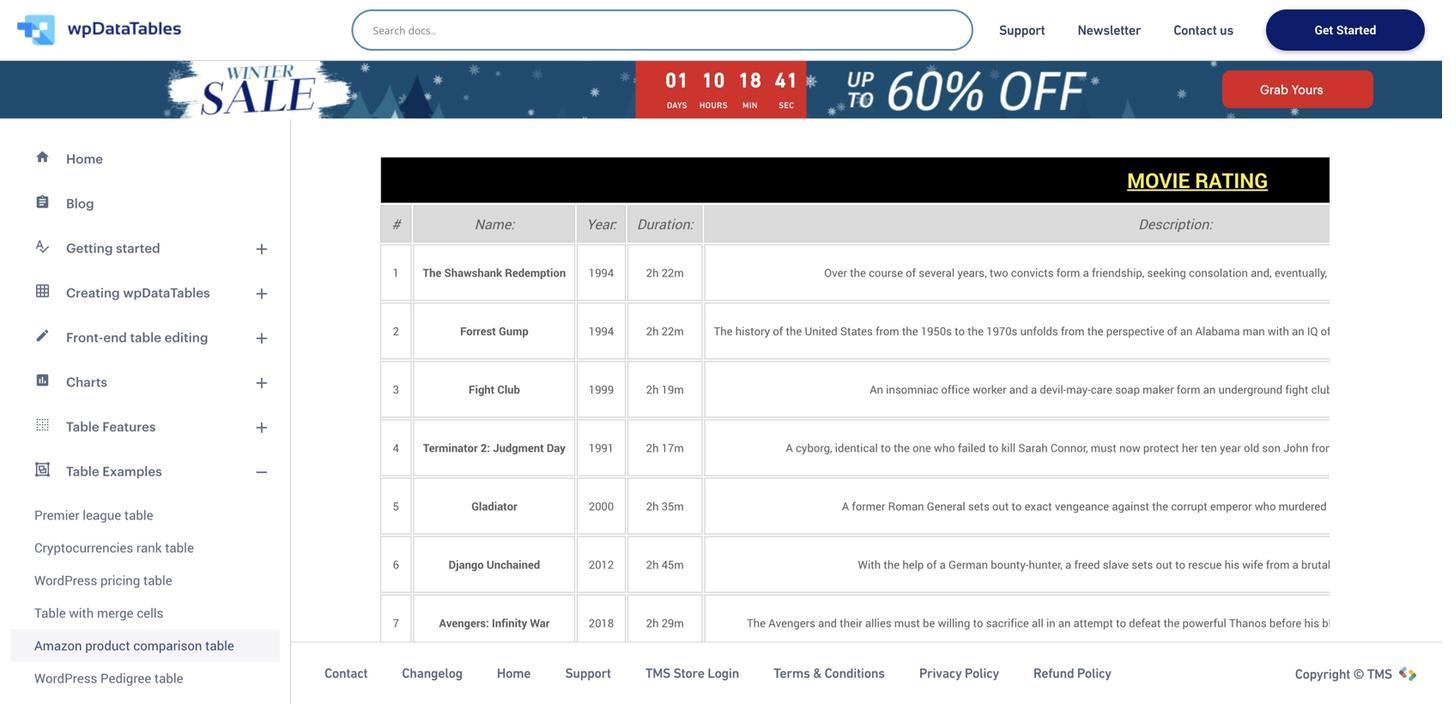 Task type: locate. For each thing, give the bounding box(es) containing it.
0 horizontal spatial in
[[1047, 615, 1056, 631]]

22m for over
[[662, 265, 684, 280]]

of right help
[[927, 557, 937, 572]]

table up amazon
[[34, 604, 66, 622]]

0 horizontal spatial policy
[[965, 666, 999, 681]]

for
[[1176, 674, 1190, 689]]

bounty-
[[991, 557, 1029, 572]]

2h
[[646, 265, 659, 280], [646, 323, 659, 339], [646, 382, 659, 397], [646, 440, 659, 455], [646, 498, 659, 514], [646, 557, 659, 572], [646, 615, 659, 631], [646, 674, 659, 689]]

wordpress down amazon
[[34, 669, 97, 687]]

0 horizontal spatial be
[[923, 615, 935, 631]]

form right convicts
[[1057, 265, 1080, 280]]

2h down duration:
[[646, 265, 659, 280]]

support link
[[999, 21, 1045, 39], [565, 665, 611, 682]]

end
[[103, 330, 127, 345]]

who right one
[[934, 440, 955, 455]]

1 vertical spatial be
[[923, 615, 935, 631]]

be left willing
[[923, 615, 935, 631]]

0 vertical spatial wordpress
[[34, 571, 97, 589]]

1 horizontal spatial a
[[786, 440, 793, 455]]

an insomniac office worker and a devil-may-care soap maker form an underground fight club that evolves into muc
[[870, 382, 1442, 397]]

0 vertical spatial a
[[786, 440, 793, 455]]

5 2h from the top
[[646, 498, 659, 514]]

7 2h from the top
[[646, 615, 659, 631]]

with left merge
[[69, 604, 94, 622]]

table right 'rank'
[[165, 539, 194, 556]]

Search input search field
[[373, 18, 961, 42]]

1 horizontal spatial home
[[497, 666, 531, 681]]

blog link
[[10, 181, 280, 226]]

sent
[[1403, 498, 1425, 514]]

29m
[[662, 615, 684, 631]]

0 horizontal spatial must
[[895, 615, 920, 631]]

home down infinity
[[497, 666, 531, 681]]

2 vertical spatial his
[[1305, 615, 1320, 631]]

1 vertical spatial wordpress
[[34, 669, 97, 687]]

hunter,
[[1029, 557, 1063, 572]]

wordpress
[[34, 571, 97, 589], [34, 669, 97, 687]]

contact us link
[[1174, 21, 1234, 39]]

the left history on the right top of the page
[[714, 323, 733, 339]]

cryptocurrencies rank table link
[[10, 531, 280, 564]]

attempt
[[1074, 615, 1114, 631]]

who right 75,
[[1352, 323, 1373, 339]]

0 horizontal spatial out
[[993, 498, 1009, 514]]

0 vertical spatial 1994
[[589, 265, 614, 280]]

2 vertical spatial the
[[747, 615, 766, 631]]

and left sent
[[1381, 498, 1400, 514]]

3 2h from the top
[[646, 382, 659, 397]]

the left avengers
[[747, 615, 766, 631]]

a left cyborg,
[[786, 440, 793, 455]]

newsletter
[[1078, 22, 1141, 38]]

contact for contact
[[325, 666, 368, 681]]

blitz
[[1322, 615, 1344, 631]]

1 1994 from the top
[[589, 265, 614, 280]]

22m down duration:
[[662, 265, 684, 280]]

two
[[990, 265, 1009, 280]]

1 horizontal spatial be
[[1425, 323, 1437, 339]]

1 horizontal spatial home link
[[497, 665, 531, 682]]

1994 down year:
[[589, 265, 614, 280]]

form
[[1057, 265, 1080, 280], [1177, 382, 1201, 397]]

2000
[[589, 498, 614, 514]]

1 vertical spatial 2h 22m
[[646, 323, 684, 339]]

0 horizontal spatial a
[[444, 674, 451, 689]]

the
[[423, 265, 442, 280], [714, 323, 733, 339], [747, 615, 766, 631]]

0 horizontal spatial support link
[[565, 665, 611, 682]]

1 2h from the top
[[646, 265, 659, 280]]

and right worker
[[1010, 382, 1028, 397]]

him
[[1428, 498, 1442, 514]]

1 policy from the left
[[965, 666, 999, 681]]

a left friendship,
[[1083, 265, 1089, 280]]

table for wordpress pricing table
[[143, 571, 172, 589]]

a left 'former'
[[842, 498, 849, 514]]

2h up 2h 19m
[[646, 323, 659, 339]]

2 policy from the left
[[1077, 666, 1112, 681]]

a left freed
[[1066, 557, 1072, 572]]

2 horizontal spatial his
[[1330, 498, 1345, 514]]

defeat
[[1129, 615, 1161, 631]]

22m up 19m
[[662, 323, 684, 339]]

the right in
[[862, 674, 878, 689]]

1991
[[589, 440, 614, 455]]

from right wife
[[1266, 557, 1290, 572]]

emperor
[[1211, 498, 1252, 514]]

2 vertical spatial a
[[444, 674, 451, 689]]

wordpress down cryptocurrencies
[[34, 571, 97, 589]]

who
[[1352, 323, 1373, 339], [934, 440, 955, 455], [1255, 498, 1276, 514]]

cells
[[137, 604, 164, 622]]

0 horizontal spatial contact
[[325, 666, 368, 681]]

m
[[1433, 557, 1442, 572]]

a left clockwork
[[444, 674, 451, 689]]

2h left 35m
[[646, 498, 659, 514]]

0 horizontal spatial support
[[565, 666, 611, 681]]

1994 up 1999
[[589, 323, 614, 339]]

examples
[[102, 464, 162, 479]]

is
[[1029, 674, 1037, 689]]

2h for the shawshank redemption
[[646, 265, 659, 280]]

in left m
[[1421, 557, 1430, 572]]

fight
[[1286, 382, 1309, 397]]

1 vertical spatial out
[[1156, 557, 1173, 572]]

wpdatatables
[[123, 285, 210, 300]]

his for family
[[1330, 498, 1345, 514]]

sets right slave
[[1132, 557, 1153, 572]]

a former roman general sets out to exact vengeance against the corrupt emperor who murdered his family and sent him
[[842, 498, 1442, 514]]

1 horizontal spatial sets
[[1132, 557, 1153, 572]]

the right 1
[[423, 265, 442, 280]]

1 vertical spatial home link
[[497, 665, 531, 682]]

it
[[1372, 674, 1379, 689]]

1 2h 22m from the top
[[646, 265, 684, 280]]

table up premier league table
[[66, 464, 99, 479]]

the
[[850, 265, 866, 280], [786, 323, 802, 339], [902, 323, 918, 339], [968, 323, 984, 339], [1088, 323, 1104, 339], [894, 440, 910, 455], [1152, 498, 1169, 514], [884, 557, 900, 572], [1164, 615, 1180, 631], [862, 674, 878, 689]]

0 vertical spatial home
[[66, 151, 103, 166]]

in right all at the bottom right
[[1047, 615, 1056, 631]]

the history of the united states from the 1950s to the 1970s unfolds from the perspective of an alabama man with an iq of 75, who yearns to be r
[[714, 323, 1442, 339]]

wordpress inside wordpress pedigree table link
[[34, 669, 97, 687]]

2h for gladiator
[[646, 498, 659, 514]]

not
[[1409, 674, 1425, 689]]

0 horizontal spatial his
[[1225, 557, 1240, 572]]

1 wordpress from the top
[[34, 571, 97, 589]]

2h 22m down duration:
[[646, 265, 684, 280]]

5
[[393, 498, 399, 514]]

1971
[[589, 674, 614, 689]]

2 horizontal spatial a
[[842, 498, 849, 514]]

contact for contact us
[[1174, 22, 1217, 38]]

his left wife
[[1225, 557, 1240, 572]]

0 horizontal spatial tms
[[646, 666, 671, 681]]

the for the avengers and their allies must be willing to sacrifice all in an attempt to defeat the powerful thanos before his blitz of devastation and 
[[747, 615, 766, 631]]

1 vertical spatial who
[[934, 440, 955, 455]]

0 vertical spatial the
[[423, 265, 442, 280]]

2h for a clockwork orange
[[646, 674, 659, 689]]

refund policy
[[1034, 666, 1112, 681]]

leader
[[995, 674, 1026, 689]]

2 22m from the top
[[662, 323, 684, 339]]

1 vertical spatial his
[[1225, 557, 1240, 572]]

in
[[850, 674, 859, 689]]

7
[[393, 615, 399, 631]]

1 horizontal spatial the
[[714, 323, 733, 339]]

us
[[1220, 22, 1234, 38]]

must left now
[[1091, 440, 1117, 455]]

table with merge cells
[[34, 604, 164, 622]]

amazon
[[34, 637, 82, 654]]

6 2h from the top
[[646, 557, 659, 572]]

must right allies
[[895, 615, 920, 631]]

2 wordpress from the top
[[34, 669, 97, 687]]

1 vertical spatial table
[[66, 464, 99, 479]]

wordpress pricing table link
[[10, 564, 280, 597]]

table for cryptocurrencies rank table
[[165, 539, 194, 556]]

front-
[[66, 330, 103, 345]]

an left iq
[[1292, 323, 1305, 339]]

1 22m from the top
[[662, 265, 684, 280]]

table inside "link"
[[66, 464, 99, 479]]

redemption
[[505, 265, 566, 280]]

0 vertical spatial contact
[[1174, 22, 1217, 38]]

a for a clockwork orange
[[444, 674, 451, 689]]

of right history on the right top of the page
[[773, 323, 783, 339]]

form right maker
[[1177, 382, 1201, 397]]

a clockwork orange
[[444, 674, 545, 689]]

several
[[919, 265, 955, 280]]

2h left 29m
[[646, 615, 659, 631]]

fight
[[469, 382, 495, 397]]

avengers: infinity war
[[439, 615, 550, 631]]

0 horizontal spatial home
[[66, 151, 103, 166]]

0 vertical spatial in
[[1421, 557, 1430, 572]]

home link down infinity
[[497, 665, 531, 682]]

wordpress pricing table
[[34, 571, 172, 589]]

1
[[393, 265, 399, 280]]

his left blitz
[[1305, 615, 1320, 631]]

to left kill
[[989, 440, 999, 455]]

policy right sadistic
[[965, 666, 999, 681]]

1 vertical spatial 1994
[[589, 323, 614, 339]]

from
[[876, 323, 900, 339], [1061, 323, 1085, 339], [1312, 440, 1335, 455], [1266, 557, 1290, 572]]

table inside 'link'
[[130, 330, 161, 345]]

help
[[903, 557, 924, 572]]

a left german
[[940, 557, 946, 572]]

0 vertical spatial home link
[[10, 137, 280, 181]]

0 vertical spatial support
[[999, 22, 1045, 38]]

0 vertical spatial who
[[1352, 323, 1373, 339]]

home link up blog
[[10, 137, 280, 181]]

0 vertical spatial be
[[1425, 323, 1437, 339]]

days
[[667, 100, 688, 110]]

the right the over
[[850, 265, 866, 280]]

2 1994 from the top
[[589, 323, 614, 339]]

10
[[702, 68, 726, 92]]

allies
[[865, 615, 892, 631]]

his
[[1330, 498, 1345, 514], [1225, 557, 1240, 572], [1305, 615, 1320, 631]]

over the course of several years, two convicts form a friendship, seeking consolation and, eventually, redemption through ba
[[825, 265, 1442, 280]]

contact left 8
[[325, 666, 368, 681]]

1 vertical spatial contact
[[325, 666, 368, 681]]

1 vertical spatial the
[[714, 323, 733, 339]]

a right for
[[1193, 674, 1199, 689]]

1 vertical spatial a
[[842, 498, 849, 514]]

forrest
[[460, 323, 496, 339]]

the for the shawshank redemption
[[423, 265, 442, 280]]

to right identical
[[881, 440, 891, 455]]

protect
[[1144, 440, 1180, 455]]

2h 22m for the history of the united states from the 1950s to the 1970s unfolds from the perspective of an alabama man with an iq of 75, who yearns to be r
[[646, 323, 684, 339]]

one
[[913, 440, 931, 455]]

2 vertical spatial table
[[34, 604, 66, 622]]

4 2h from the top
[[646, 440, 659, 455]]

1 horizontal spatial out
[[1156, 557, 1173, 572]]

0 vertical spatial form
[[1057, 265, 1080, 280]]

and right the "devastation"
[[1421, 615, 1440, 631]]

to left defeat
[[1116, 615, 1126, 631]]

2h for fight club
[[646, 382, 659, 397]]

1 vertical spatial support link
[[565, 665, 611, 682]]

table for wordpress pedigree table
[[154, 669, 183, 687]]

history
[[736, 323, 770, 339]]

1994
[[589, 265, 614, 280], [589, 323, 614, 339]]

yearns
[[1375, 323, 1409, 339]]

a for a cyborg, identical to the one who failed to kill sarah connor, must now protect her ten year old son john from an even more advanc
[[786, 440, 793, 455]]

conduct-
[[1202, 674, 1246, 689]]

worker
[[973, 382, 1007, 397]]

states
[[841, 323, 873, 339]]

changelog
[[402, 666, 463, 681]]

club
[[497, 382, 520, 397]]

2h for avengers: infinity war
[[646, 615, 659, 631]]

policy right "refund"
[[1077, 666, 1112, 681]]

amazon product comparison table
[[34, 637, 234, 654]]

2h left 45m
[[646, 557, 659, 572]]

0 vertical spatial his
[[1330, 498, 1345, 514]]

before
[[1270, 615, 1302, 631]]

tms left the store
[[646, 666, 671, 681]]

course
[[869, 265, 903, 280]]

1 vertical spatial form
[[1177, 382, 1201, 397]]

8 2h from the top
[[646, 674, 659, 689]]

0 vertical spatial must
[[1091, 440, 1117, 455]]

a for a former roman general sets out to exact vengeance against the corrupt emperor who murdered his family and sent him
[[842, 498, 849, 514]]

1 vertical spatial in
[[1047, 615, 1056, 631]]

the left 1970s at the top right of the page
[[968, 323, 984, 339]]

tms right the ©
[[1367, 666, 1393, 682]]

table for front-end table editing
[[130, 330, 161, 345]]

table down the comparison
[[154, 669, 183, 687]]

home up blog
[[66, 151, 103, 166]]

2 2h 22m from the top
[[646, 323, 684, 339]]

who right the emperor at right bottom
[[1255, 498, 1276, 514]]

league
[[83, 506, 121, 524]]

3
[[393, 382, 399, 397]]

1994 for the shawshank redemption
[[589, 265, 614, 280]]

table right end
[[130, 330, 161, 345]]

with right man
[[1268, 323, 1289, 339]]

1 horizontal spatial support link
[[999, 21, 1045, 39]]

2h left 16m
[[646, 674, 659, 689]]

his for wife
[[1225, 557, 1240, 572]]

club
[[1312, 382, 1333, 397]]

fight club
[[469, 382, 520, 397]]

0 vertical spatial 22m
[[662, 265, 684, 280]]

75,
[[1334, 323, 1349, 339]]

a left brutal
[[1293, 557, 1299, 572]]

2h left 17m
[[646, 440, 659, 455]]

0 horizontal spatial the
[[423, 265, 442, 280]]

wordpress inside wordpress pricing table link
[[34, 571, 97, 589]]

1 vertical spatial with
[[69, 604, 94, 622]]

2h for forrest gump
[[646, 323, 659, 339]]

0 horizontal spatial with
[[69, 604, 94, 622]]

0 vertical spatial 2h 22m
[[646, 265, 684, 280]]

contact left the us
[[1174, 22, 1217, 38]]

1950s
[[921, 323, 952, 339]]

evolves
[[1359, 382, 1397, 397]]

the left help
[[884, 557, 900, 572]]

1 horizontal spatial with
[[1268, 323, 1289, 339]]

2 horizontal spatial the
[[747, 615, 766, 631]]

copyright
[[1295, 666, 1351, 682]]

1 horizontal spatial contact
[[1174, 22, 1217, 38]]

1 horizontal spatial who
[[1255, 498, 1276, 514]]

to left exact
[[1012, 498, 1022, 514]]

1 vertical spatial 22m
[[662, 323, 684, 339]]

out left exact
[[993, 498, 1009, 514]]

sets right "general"
[[968, 498, 990, 514]]

from right states
[[876, 323, 900, 339]]

1 horizontal spatial in
[[1421, 557, 1430, 572]]

tms inside "link"
[[646, 666, 671, 681]]

her
[[1182, 440, 1198, 455]]

united
[[805, 323, 838, 339]]

0 vertical spatial sets
[[968, 498, 990, 514]]

1 horizontal spatial his
[[1305, 615, 1320, 631]]

table up cryptocurrencies rank table link
[[124, 506, 153, 524]]

0 vertical spatial table
[[66, 419, 99, 434]]

front-end table editing
[[66, 330, 208, 345]]

2 2h from the top
[[646, 323, 659, 339]]

out left rescue
[[1156, 557, 1173, 572]]

name:
[[474, 215, 515, 233]]

2h left 19m
[[646, 382, 659, 397]]

from right the john
[[1312, 440, 1335, 455]]

1 horizontal spatial policy
[[1077, 666, 1112, 681]]



Task type: describe. For each thing, give the bounding box(es) containing it.
table features
[[66, 419, 156, 434]]

the right defeat
[[1164, 615, 1180, 631]]

to right willing
[[973, 615, 983, 631]]

the avengers and their allies must be willing to sacrifice all in an attempt to defeat the powerful thanos before his blitz of devastation and 
[[747, 615, 1442, 631]]

2h 29m
[[646, 615, 684, 631]]

2:
[[481, 440, 490, 455]]

and left their
[[818, 615, 837, 631]]

1 vertical spatial sets
[[1132, 557, 1153, 572]]

the for the history of the united states from the 1950s to the 1970s unfolds from the perspective of an alabama man with an iq of 75, who yearns to be r
[[714, 323, 733, 339]]

against
[[1112, 498, 1150, 514]]

description:
[[1139, 215, 1213, 233]]

the left one
[[894, 440, 910, 455]]

perspective
[[1106, 323, 1165, 339]]

clockwork
[[454, 674, 506, 689]]

the left 1950s
[[902, 323, 918, 339]]

1994 for forrest gump
[[589, 323, 614, 339]]

wordpress for wordpress pricing table
[[34, 571, 97, 589]]

brutal
[[1302, 557, 1331, 572]]

old
[[1244, 440, 1260, 455]]

creating wpdatatables
[[66, 285, 210, 300]]

failed
[[958, 440, 986, 455]]

front-end table editing link
[[10, 315, 280, 360]]

2h for terminator 2: judgment day
[[646, 440, 659, 455]]

devastation
[[1360, 615, 1419, 631]]

0 vertical spatial out
[[993, 498, 1009, 514]]

premier league table
[[34, 506, 153, 524]]

creating wpdatatables link
[[10, 270, 280, 315]]

all
[[1032, 615, 1044, 631]]

0 horizontal spatial home link
[[10, 137, 280, 181]]

in the future, a sadistic gang leader is imprisoned and volunteers for a conduct-aversion experiment, but it does not go 
[[850, 674, 1442, 689]]

and left volunteers
[[1099, 674, 1118, 689]]

copyright © tms
[[1295, 666, 1393, 682]]

blog
[[66, 196, 94, 211]]

to right 1950s
[[955, 323, 965, 339]]

get
[[1315, 22, 1334, 38]]

tms store login link
[[646, 665, 739, 682]]

wpdatatables - tables and charts manager wordpress plugin image
[[17, 15, 181, 46]]

underground
[[1219, 382, 1283, 397]]

table for table examples
[[66, 464, 99, 479]]

started
[[1337, 22, 1377, 38]]

#
[[392, 215, 400, 233]]

seeking
[[1148, 265, 1186, 280]]

2
[[393, 323, 399, 339]]

0 horizontal spatial form
[[1057, 265, 1080, 280]]

contact link
[[325, 665, 368, 682]]

2h 22m for over the course of several years, two convicts form a friendship, seeking consolation and, eventually, redemption through ba
[[646, 265, 684, 280]]

owner
[[1388, 557, 1418, 572]]

of right blitz
[[1347, 615, 1357, 631]]

Search form search field
[[373, 18, 961, 42]]

through
[[1390, 265, 1430, 280]]

policy for refund policy
[[1077, 666, 1112, 681]]

and,
[[1251, 265, 1272, 280]]

corrupt
[[1171, 498, 1208, 514]]

table for premier league table
[[124, 506, 153, 524]]

family
[[1348, 498, 1379, 514]]

1 vertical spatial home
[[497, 666, 531, 681]]

devil-
[[1040, 382, 1067, 397]]

table with merge cells link
[[10, 597, 280, 629]]

table for table with merge cells
[[34, 604, 66, 622]]

from right unfolds
[[1061, 323, 1085, 339]]

of right perspective
[[1167, 323, 1178, 339]]

insomniac
[[886, 382, 939, 397]]

1 horizontal spatial form
[[1177, 382, 1201, 397]]

vengeance
[[1055, 498, 1109, 514]]

sec
[[779, 100, 795, 110]]

aversion
[[1246, 674, 1289, 689]]

wordpress for wordpress pedigree table
[[34, 669, 97, 687]]

table for table features
[[66, 419, 99, 434]]

0 vertical spatial with
[[1268, 323, 1289, 339]]

1 vertical spatial support
[[565, 666, 611, 681]]

22m for the
[[662, 323, 684, 339]]

willing
[[938, 615, 971, 631]]

pricing
[[100, 571, 140, 589]]

2018
[[589, 615, 614, 631]]

1 horizontal spatial support
[[999, 22, 1045, 38]]

19m
[[662, 382, 684, 397]]

0 horizontal spatial who
[[934, 440, 955, 455]]

0 vertical spatial support link
[[999, 21, 1045, 39]]

pedigree
[[100, 669, 151, 687]]

an left alabama
[[1180, 323, 1193, 339]]

policy for privacy policy
[[965, 666, 999, 681]]

a left devil-
[[1031, 382, 1037, 397]]

of right course
[[906, 265, 916, 280]]

a right future,
[[916, 674, 922, 689]]

2 horizontal spatial who
[[1352, 323, 1373, 339]]

terminator
[[423, 440, 478, 455]]

future,
[[881, 674, 913, 689]]

2h for django unchained
[[646, 557, 659, 572]]

orange
[[509, 674, 545, 689]]

2h 16m
[[646, 674, 684, 689]]

amazon product comparison table link
[[10, 629, 280, 662]]

rescue
[[1188, 557, 1222, 572]]

john
[[1284, 440, 1309, 455]]

product
[[85, 637, 130, 654]]

2 vertical spatial who
[[1255, 498, 1276, 514]]

charts
[[66, 374, 107, 389]]

django unchained
[[449, 557, 540, 572]]

day
[[547, 440, 566, 455]]

ten
[[1201, 440, 1217, 455]]

avengers
[[769, 615, 816, 631]]

freed
[[1075, 557, 1100, 572]]

sadistic
[[925, 674, 964, 689]]

an left even
[[1338, 440, 1351, 455]]

©
[[1354, 666, 1365, 682]]

1 horizontal spatial tms
[[1367, 666, 1393, 682]]

redemption
[[1330, 265, 1387, 280]]

terms & conditions
[[774, 666, 885, 681]]

to left r
[[1412, 323, 1422, 339]]

infinity
[[492, 615, 527, 631]]

their
[[840, 615, 863, 631]]

1 vertical spatial must
[[895, 615, 920, 631]]

the left perspective
[[1088, 323, 1104, 339]]

the left corrupt
[[1152, 498, 1169, 514]]

to left rescue
[[1176, 557, 1186, 572]]

office
[[941, 382, 970, 397]]

imprisoned
[[1040, 674, 1097, 689]]

table right the comparison
[[205, 637, 234, 654]]

terms & conditions link
[[774, 665, 885, 682]]

of right iq
[[1321, 323, 1331, 339]]

consolation
[[1189, 265, 1248, 280]]

1 horizontal spatial must
[[1091, 440, 1117, 455]]

editing
[[165, 330, 208, 345]]

an left underground
[[1204, 382, 1216, 397]]

an right all at the bottom right
[[1059, 615, 1071, 631]]

does
[[1382, 674, 1406, 689]]

conditions
[[825, 666, 885, 681]]

the left united
[[786, 323, 802, 339]]

with
[[858, 557, 881, 572]]

unchained
[[487, 557, 540, 572]]

advanc
[[1408, 440, 1442, 455]]

0 horizontal spatial sets
[[968, 498, 990, 514]]

wordpress pedigree table
[[34, 669, 183, 687]]

premier league table link
[[10, 494, 280, 531]]

terms
[[774, 666, 810, 681]]

judgment
[[493, 440, 544, 455]]

wife
[[1243, 557, 1264, 572]]



Task type: vqa. For each thing, say whether or not it's contained in the screenshot.
THE 2012
yes



